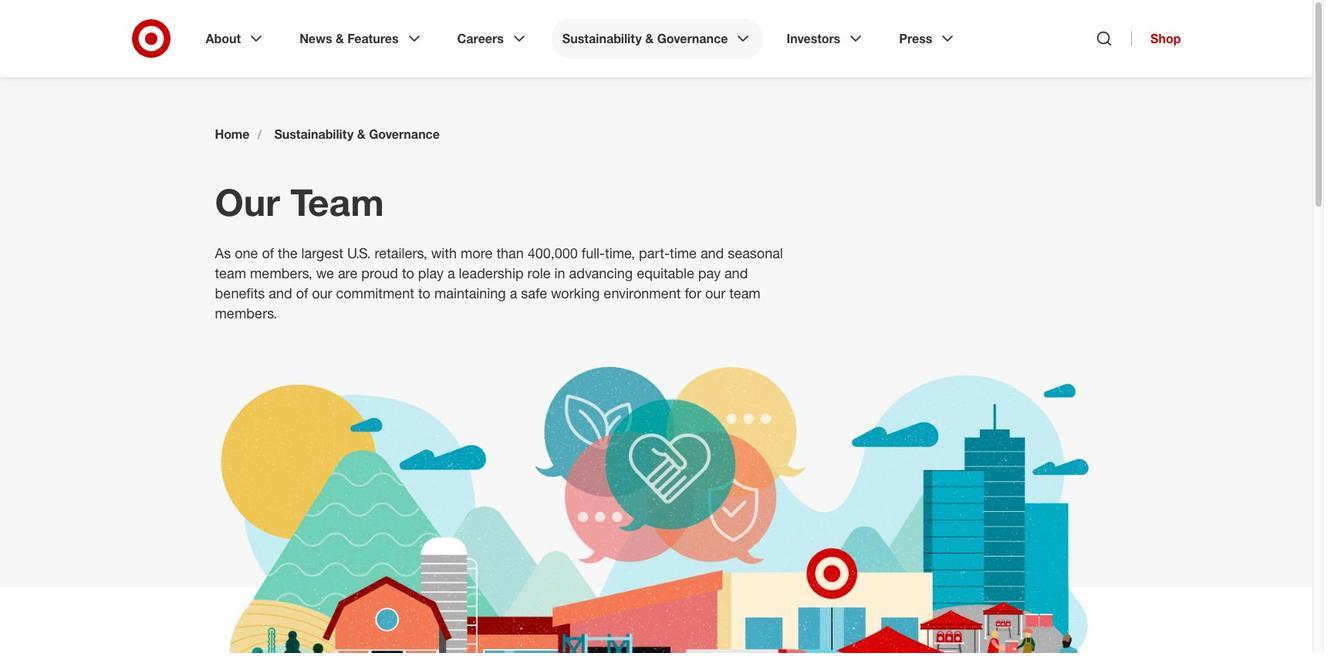 Task type: locate. For each thing, give the bounding box(es) containing it.
equitable
[[637, 265, 695, 282]]

& for home
[[357, 127, 366, 142]]

part-
[[639, 245, 670, 262]]

team down seasonal
[[730, 285, 761, 302]]

0 vertical spatial and
[[701, 245, 724, 262]]

than
[[497, 245, 524, 262]]

a right play
[[448, 265, 455, 282]]

0 horizontal spatial of
[[262, 245, 274, 262]]

0 horizontal spatial sustainability
[[274, 127, 354, 142]]

the
[[278, 245, 298, 262]]

1 horizontal spatial sustainability & governance
[[563, 31, 728, 46]]

sustainability
[[563, 31, 642, 46], [274, 127, 354, 142]]

0 horizontal spatial to
[[402, 265, 414, 282]]

our
[[312, 285, 332, 302], [705, 285, 726, 302]]

play
[[418, 265, 444, 282]]

sustainability & governance
[[563, 31, 728, 46], [274, 127, 440, 142]]

0 vertical spatial a
[[448, 265, 455, 282]]

as
[[215, 245, 231, 262]]

&
[[336, 31, 344, 46], [646, 31, 654, 46], [357, 127, 366, 142]]

1 horizontal spatial our
[[705, 285, 726, 302]]

team
[[215, 265, 246, 282], [730, 285, 761, 302]]

1 horizontal spatial governance
[[657, 31, 728, 46]]

0 vertical spatial team
[[215, 265, 246, 282]]

about
[[206, 31, 241, 46]]

features
[[348, 31, 399, 46]]

0 horizontal spatial team
[[215, 265, 246, 282]]

to down "retailers,"
[[402, 265, 414, 282]]

1 horizontal spatial sustainability & governance link
[[552, 19, 764, 59]]

of
[[262, 245, 274, 262], [296, 285, 308, 302]]

1 horizontal spatial to
[[418, 285, 431, 302]]

leadership
[[459, 265, 524, 282]]

shop link
[[1132, 31, 1181, 46]]

2 our from the left
[[705, 285, 726, 302]]

to down play
[[418, 285, 431, 302]]

0 horizontal spatial our
[[312, 285, 332, 302]]

1 vertical spatial sustainability & governance
[[274, 127, 440, 142]]

0 horizontal spatial sustainability & governance
[[274, 127, 440, 142]]

1 horizontal spatial a
[[510, 285, 517, 302]]

maintaining
[[435, 285, 506, 302]]

1 horizontal spatial team
[[730, 285, 761, 302]]

advancing
[[569, 265, 633, 282]]

to
[[402, 265, 414, 282], [418, 285, 431, 302]]

environment
[[604, 285, 681, 302]]

and down members,
[[269, 285, 292, 302]]

2 horizontal spatial &
[[646, 31, 654, 46]]

role
[[528, 265, 551, 282]]

and up pay
[[701, 245, 724, 262]]

and right pay
[[725, 265, 748, 282]]

news & features link
[[289, 19, 434, 59]]

team down as on the top left
[[215, 265, 246, 282]]

working
[[551, 285, 600, 302]]

and
[[701, 245, 724, 262], [725, 265, 748, 282], [269, 285, 292, 302]]

u.s.
[[347, 245, 371, 262]]

0 horizontal spatial governance
[[369, 127, 440, 142]]

a
[[448, 265, 455, 282], [510, 285, 517, 302]]

seasonal
[[728, 245, 783, 262]]

1 horizontal spatial of
[[296, 285, 308, 302]]

1 vertical spatial governance
[[369, 127, 440, 142]]

our
[[215, 180, 280, 225]]

investors link
[[776, 19, 876, 59]]

press link
[[889, 19, 968, 59]]

of down members,
[[296, 285, 308, 302]]

0 horizontal spatial &
[[336, 31, 344, 46]]

0 vertical spatial sustainability & governance
[[563, 31, 728, 46]]

1 horizontal spatial &
[[357, 127, 366, 142]]

0 vertical spatial sustainability
[[563, 31, 642, 46]]

sustainability & governance for the topmost sustainability & governance link
[[563, 31, 728, 46]]

0 vertical spatial sustainability & governance link
[[552, 19, 764, 59]]

1 vertical spatial and
[[725, 265, 748, 282]]

our down 'we'
[[312, 285, 332, 302]]

1 vertical spatial sustainability & governance link
[[274, 127, 440, 142]]

1 vertical spatial sustainability
[[274, 127, 354, 142]]

governance
[[657, 31, 728, 46], [369, 127, 440, 142]]

sustainability & governance link
[[552, 19, 764, 59], [274, 127, 440, 142]]

we
[[316, 265, 334, 282]]

0 vertical spatial of
[[262, 245, 274, 262]]

our down pay
[[705, 285, 726, 302]]

a left safe
[[510, 285, 517, 302]]

text image
[[215, 361, 1098, 654]]

commitment
[[336, 285, 415, 302]]

1 horizontal spatial sustainability
[[563, 31, 642, 46]]

of left the the
[[262, 245, 274, 262]]

proud
[[362, 265, 398, 282]]

1 our from the left
[[312, 285, 332, 302]]



Task type: describe. For each thing, give the bounding box(es) containing it.
members,
[[250, 265, 312, 282]]

0 horizontal spatial a
[[448, 265, 455, 282]]

full-
[[582, 245, 605, 262]]

0 vertical spatial governance
[[657, 31, 728, 46]]

one
[[235, 245, 258, 262]]

1 vertical spatial a
[[510, 285, 517, 302]]

with
[[431, 245, 457, 262]]

as one of the largest u.s. retailers, with more than 400,000 full-time, part-time and seasonal team members, we are proud to play a leadership role in advancing equitable pay and benefits and of our commitment to maintaining a safe working environment for our team members.
[[215, 245, 783, 322]]

sustainability for the topmost sustainability & governance link
[[563, 31, 642, 46]]

0 horizontal spatial sustainability & governance link
[[274, 127, 440, 142]]

news
[[300, 31, 332, 46]]

news & features
[[300, 31, 399, 46]]

benefits
[[215, 285, 265, 302]]

safe
[[521, 285, 547, 302]]

sustainability & governance for sustainability & governance link to the left
[[274, 127, 440, 142]]

retailers,
[[375, 245, 427, 262]]

our team
[[215, 180, 384, 225]]

team
[[290, 180, 384, 225]]

pay
[[698, 265, 721, 282]]

investors
[[787, 31, 841, 46]]

largest
[[301, 245, 343, 262]]

time,
[[605, 245, 635, 262]]

0 vertical spatial to
[[402, 265, 414, 282]]

about link
[[195, 19, 276, 59]]

shop
[[1151, 31, 1181, 46]]

for
[[685, 285, 702, 302]]

in
[[555, 265, 566, 282]]

careers link
[[447, 19, 539, 59]]

1 vertical spatial to
[[418, 285, 431, 302]]

2 vertical spatial and
[[269, 285, 292, 302]]

time
[[670, 245, 697, 262]]

1 vertical spatial of
[[296, 285, 308, 302]]

home
[[215, 127, 250, 142]]

careers
[[457, 31, 504, 46]]

1 vertical spatial team
[[730, 285, 761, 302]]

400,000
[[528, 245, 578, 262]]

& for about
[[336, 31, 344, 46]]

press
[[900, 31, 933, 46]]

are
[[338, 265, 358, 282]]

more
[[461, 245, 493, 262]]

home link
[[215, 127, 250, 142]]

members.
[[215, 305, 277, 322]]

sustainability for sustainability & governance link to the left
[[274, 127, 354, 142]]



Task type: vqa. For each thing, say whether or not it's contained in the screenshot.
leftmost OF
yes



